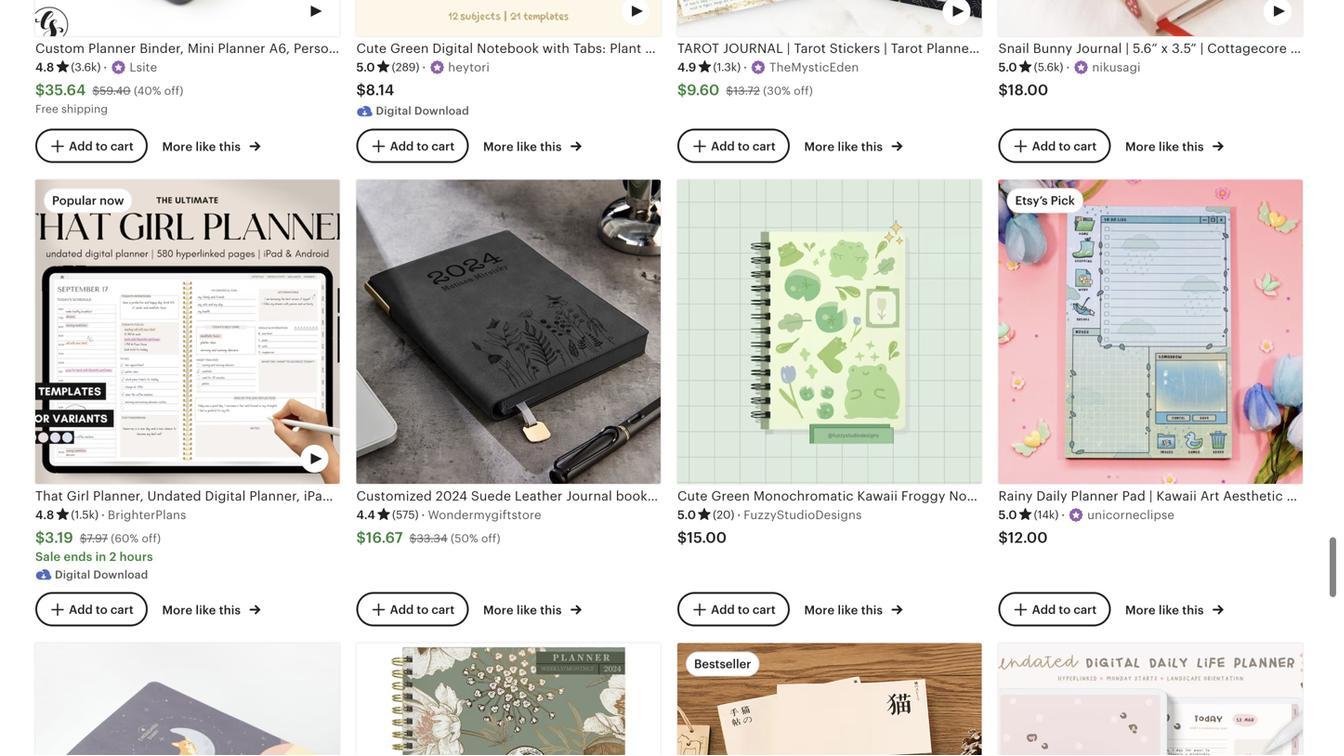 Task type: describe. For each thing, give the bounding box(es) containing it.
add to cart for $ 16.67 $ 33.34 (50% off)
[[390, 603, 455, 617]]

add for $ 12.00
[[1032, 603, 1056, 617]]

off) for 35.64
[[164, 84, 184, 97]]

add to cart button for $ 16.67 $ 33.34 (50% off)
[[356, 593, 469, 627]]

this for $ 8.14
[[540, 140, 562, 154]]

art
[[1201, 489, 1220, 504]]

$ 15.00
[[678, 530, 727, 547]]

$ 9.60 $ 13.72 (30% off)
[[678, 82, 813, 99]]

popular now
[[52, 194, 124, 208]]

shipping
[[61, 103, 108, 115]]

33.34
[[417, 532, 448, 545]]

(1.5k)
[[71, 509, 98, 521]]

0 vertical spatial digital download
[[376, 105, 469, 117]]

to for $ 9.60 $ 13.72 (30% off)
[[738, 139, 750, 153]]

this for $ 9.60 $ 13.72 (30% off)
[[861, 140, 883, 154]]

kawaii
[[1157, 489, 1197, 504]]

cart for $ 12.00
[[1074, 603, 1097, 617]]

2024 birds & floral medium weekly monthly planner image
[[356, 644, 661, 756]]

ends
[[64, 550, 92, 564]]

12.00
[[1008, 530, 1048, 547]]

59.40
[[100, 84, 131, 97]]

more like this for $ 18.00
[[1126, 140, 1207, 154]]

cart for $ 9.60 $ 13.72 (30% off)
[[753, 139, 776, 153]]

3.19
[[45, 530, 73, 547]]

like for $ 16.67 $ 33.34 (50% off)
[[517, 604, 537, 618]]

more for $ 8.14
[[483, 140, 514, 154]]

add to cart button for $ 9.60 $ 13.72 (30% off)
[[678, 129, 790, 163]]

more like this link for $ 12.00
[[1126, 600, 1224, 619]]

like for $ 9.60 $ 13.72 (30% off)
[[838, 140, 858, 154]]

product video element for (1.3k)
[[678, 0, 982, 36]]

bestseller link
[[678, 644, 982, 756]]

4.8 for 3.19
[[35, 508, 54, 522]]

cart for $ 8.14
[[432, 139, 455, 153]]

(60%
[[111, 532, 139, 545]]

cart for $ 15.00
[[753, 603, 776, 617]]

more like this link for $ 15.00
[[804, 600, 903, 619]]

undated daily digital planner/ cute digital planner/ kawaii digital planner/ cute goodnotes planner undated/ kawaii daily planner digital image
[[999, 644, 1303, 756]]

more like this for $ 15.00
[[804, 604, 886, 618]]

$ 8.14
[[356, 82, 394, 99]]

this for $ 18.00
[[1183, 140, 1204, 154]]

· right (3.6k)
[[104, 60, 107, 74]]

like for $ 12.00
[[1159, 604, 1179, 618]]

9.60
[[687, 82, 720, 99]]

popular
[[52, 194, 97, 208]]

korean indie brand pleple 2024 chou chou b6 dated weekly planner agenda image
[[35, 644, 340, 756]]

rainy daily planner pad | kawaii art aesthetic statione
[[999, 489, 1338, 504]]

(3.6k)
[[71, 61, 101, 73]]

to for $ 8.14
[[417, 139, 429, 153]]

product video element for (1.5k)
[[35, 180, 340, 484]]

5.0 for 18.00
[[999, 60, 1017, 74]]

more like this link for $ 8.14
[[483, 136, 582, 155]]

more for $ 15.00
[[804, 604, 835, 618]]

now
[[100, 194, 124, 208]]

$ inside $ 9.60 $ 13.72 (30% off)
[[726, 84, 734, 97]]

rainy daily planner pad | kawaii art aesthetic stationery image
[[999, 180, 1303, 484]]

2
[[109, 550, 116, 564]]

more for $ 9.60 $ 13.72 (30% off)
[[804, 140, 835, 154]]

customized 2024 suede leather journal book, custom notebook 2024, custom leather planners, personalized diary, travel gift, birthday gift image
[[356, 180, 661, 484]]

like for $ 18.00
[[1159, 140, 1179, 154]]

more like this for $ 8.14
[[483, 140, 565, 154]]

more like this for $ 12.00
[[1126, 604, 1207, 618]]

add to cart down shipping
[[69, 139, 134, 153]]

add to cart for $ 18.00
[[1032, 139, 1097, 153]]

add to cart button down shipping
[[35, 129, 148, 163]]

4.4
[[356, 508, 375, 522]]

add to cart button for $ 15.00
[[678, 593, 790, 627]]

add to cart button for $ 8.14
[[356, 129, 469, 163]]

· for $ 9.60 $ 13.72 (30% off)
[[744, 60, 747, 74]]

to for $ 16.67 $ 33.34 (50% off)
[[417, 603, 429, 617]]

add for $ 8.14
[[390, 139, 414, 153]]

snail bunny journal | 5.6" x 3.5" | cottagecore aesthetic, cute office supply, mini flower notebook, kawaii unlined diary, nature lover gift image
[[999, 0, 1303, 36]]

add for $ 18.00
[[1032, 139, 1056, 153]]

add to cart for $ 9.60 $ 13.72 (30% off)
[[711, 139, 776, 153]]

add for $ 15.00
[[711, 603, 735, 617]]

more like this for $ 9.60 $ 13.72 (30% off)
[[804, 140, 886, 154]]

daily
[[1037, 489, 1068, 504]]

pick
[[1051, 194, 1075, 208]]

$ 18.00
[[999, 82, 1049, 99]]

add down ends
[[69, 603, 93, 617]]

off) for 16.67
[[481, 532, 501, 545]]

add to cart down in
[[69, 603, 134, 617]]

16.67
[[366, 530, 403, 547]]

this for $ 16.67 $ 33.34 (50% off)
[[540, 604, 562, 618]]



Task type: vqa. For each thing, say whether or not it's contained in the screenshot.
Est. corresponding to Est. arrival by Dec 15-26
no



Task type: locate. For each thing, give the bounding box(es) containing it.
more like this link for $ 9.60 $ 13.72 (30% off)
[[804, 136, 903, 155]]

1 horizontal spatial download
[[414, 105, 469, 117]]

1 vertical spatial digital
[[55, 569, 90, 581]]

etsy's
[[1015, 194, 1048, 208]]

bestseller
[[694, 658, 751, 672]]

digital download down (289)
[[376, 105, 469, 117]]

tarot journal | tarot stickers | tarot planner | tarot card tracker | 150 page tarot journal | daily tarot journal book | tarot workbook image
[[678, 0, 982, 36]]

rainy
[[999, 489, 1033, 504]]

cart
[[110, 139, 134, 153], [432, 139, 455, 153], [753, 139, 776, 153], [1074, 139, 1097, 153], [110, 603, 134, 617], [432, 603, 455, 617], [753, 603, 776, 617], [1074, 603, 1097, 617]]

· right (14k)
[[1062, 508, 1065, 522]]

13.72
[[734, 84, 760, 97]]

more for $ 16.67 $ 33.34 (50% off)
[[483, 604, 514, 618]]

add
[[69, 139, 93, 153], [390, 139, 414, 153], [711, 139, 735, 153], [1032, 139, 1056, 153], [69, 603, 93, 617], [390, 603, 414, 617], [711, 603, 735, 617], [1032, 603, 1056, 617]]

digital
[[376, 105, 412, 117], [55, 569, 90, 581]]

0 horizontal spatial download
[[93, 569, 148, 581]]

download down 2
[[93, 569, 148, 581]]

add to cart
[[69, 139, 134, 153], [390, 139, 455, 153], [711, 139, 776, 153], [1032, 139, 1097, 153], [69, 603, 134, 617], [390, 603, 455, 617], [711, 603, 776, 617], [1032, 603, 1097, 617]]

(1.3k)
[[713, 61, 741, 73]]

off) up hours
[[142, 532, 161, 545]]

(30%
[[763, 84, 791, 97]]

more
[[162, 140, 193, 154], [483, 140, 514, 154], [804, 140, 835, 154], [1126, 140, 1156, 154], [162, 604, 193, 618], [483, 604, 514, 618], [804, 604, 835, 618], [1126, 604, 1156, 618]]

add up bestseller
[[711, 603, 735, 617]]

add to cart button down $ 16.67 $ 33.34 (50% off)
[[356, 593, 469, 627]]

section sewn bound paper notebook, cat notebook, blank paper notebook, journal, japanese stationery, scrapbook display, sketch book image
[[678, 644, 982, 756]]

add to cart button
[[35, 129, 148, 163], [356, 129, 469, 163], [678, 129, 790, 163], [999, 129, 1111, 163], [35, 593, 148, 627], [356, 593, 469, 627], [678, 593, 790, 627], [999, 593, 1111, 627]]

4.8 for 35.64
[[35, 60, 54, 74]]

this
[[219, 140, 241, 154], [540, 140, 562, 154], [861, 140, 883, 154], [1183, 140, 1204, 154], [219, 604, 241, 618], [540, 604, 562, 618], [861, 604, 883, 618], [1183, 604, 1204, 618]]

add to cart button for $ 18.00
[[999, 129, 1111, 163]]

add to cart up bestseller
[[711, 603, 776, 617]]

like
[[196, 140, 216, 154], [517, 140, 537, 154], [838, 140, 858, 154], [1159, 140, 1179, 154], [196, 604, 216, 618], [517, 604, 537, 618], [838, 604, 858, 618], [1159, 604, 1179, 618]]

add to cart button up pick
[[999, 129, 1111, 163]]

add down 9.60 in the top right of the page
[[711, 139, 735, 153]]

1 vertical spatial 4.8
[[35, 508, 54, 522]]

to for $ 15.00
[[738, 603, 750, 617]]

5.0 down rainy
[[999, 508, 1017, 522]]

off) inside $ 3.19 $ 7.97 (60% off) sale ends in 2 hours
[[142, 532, 161, 545]]

5.0 up $ 18.00
[[999, 60, 1017, 74]]

off) right (40%
[[164, 84, 184, 97]]

aesthetic
[[1223, 489, 1283, 504]]

product video element for (3.6k)
[[35, 0, 340, 36]]

(50%
[[451, 532, 478, 545]]

0 horizontal spatial digital download
[[55, 569, 148, 581]]

$ 3.19 $ 7.97 (60% off) sale ends in 2 hours
[[35, 530, 161, 564]]

digital down ends
[[55, 569, 90, 581]]

off) right the (50%
[[481, 532, 501, 545]]

5.0 up the $ 8.14
[[356, 60, 375, 74]]

product video element
[[35, 0, 340, 36], [356, 0, 661, 36], [678, 0, 982, 36], [999, 0, 1303, 36], [35, 180, 340, 484], [35, 644, 340, 756]]

· right the (20)
[[737, 508, 741, 522]]

add to cart down 13.72 on the top of page
[[711, 139, 776, 153]]

like for $ 15.00
[[838, 604, 858, 618]]

$ inside $ 16.67 $ 33.34 (50% off)
[[410, 532, 417, 545]]

digital down 8.14
[[376, 105, 412, 117]]

4.8 up 3.19 in the left of the page
[[35, 508, 54, 522]]

(289)
[[392, 61, 420, 73]]

add to cart down 8.14
[[390, 139, 455, 153]]

add down 12.00
[[1032, 603, 1056, 617]]

add to cart button down 8.14
[[356, 129, 469, 163]]

· for $ 8.14
[[422, 60, 426, 74]]

add down 8.14
[[390, 139, 414, 153]]

add for $ 9.60 $ 13.72 (30% off)
[[711, 139, 735, 153]]

1 vertical spatial digital download
[[55, 569, 148, 581]]

more like this
[[162, 140, 244, 154], [483, 140, 565, 154], [804, 140, 886, 154], [1126, 140, 1207, 154], [162, 604, 244, 618], [483, 604, 565, 618], [804, 604, 886, 618], [1126, 604, 1207, 618]]

· right (575)
[[422, 508, 425, 522]]

1 horizontal spatial digital
[[376, 105, 412, 117]]

add for $ 16.67 $ 33.34 (50% off)
[[390, 603, 414, 617]]

35.64
[[45, 82, 86, 99]]

add to cart for $ 8.14
[[390, 139, 455, 153]]

· for $ 18.00
[[1066, 60, 1070, 74]]

add to cart button down 13.72 on the top of page
[[678, 129, 790, 163]]

off) inside $ 35.64 $ 59.40 (40% off) free shipping
[[164, 84, 184, 97]]

this for $ 15.00
[[861, 604, 883, 618]]

18.00
[[1008, 82, 1049, 99]]

free
[[35, 103, 58, 115]]

1 vertical spatial download
[[93, 569, 148, 581]]

add down 16.67
[[390, 603, 414, 617]]

off) for 3.19
[[142, 532, 161, 545]]

download down (289)
[[414, 105, 469, 117]]

like for $ 8.14
[[517, 140, 537, 154]]

0 vertical spatial download
[[414, 105, 469, 117]]

· for $ 12.00
[[1062, 508, 1065, 522]]

more like this link for $ 16.67 $ 33.34 (50% off)
[[483, 600, 582, 619]]

(20)
[[713, 509, 735, 521]]

7.97
[[87, 532, 108, 545]]

4.9
[[678, 60, 697, 74]]

· for $ 16.67 $ 33.34 (50% off)
[[422, 508, 425, 522]]

cute green monochromatic kawaii froggy notebook spiral bound journal, cute lined notebook for school,kawaii notebook, 5x7 inches image
[[678, 180, 982, 484]]

|
[[1150, 489, 1153, 504]]

digital download down in
[[55, 569, 148, 581]]

add to cart for $ 12.00
[[1032, 603, 1097, 617]]

$ 16.67 $ 33.34 (50% off)
[[356, 530, 501, 547]]

hours
[[120, 550, 153, 564]]

5.0 up $ 15.00
[[678, 508, 696, 522]]

cute green digital notebook with tabs: plant shop | goodnotes + notability | digital planner, journal, note templates | japanese aesthetic image
[[356, 0, 661, 36]]

more like this link for $ 18.00
[[1126, 136, 1224, 155]]

in
[[95, 550, 106, 564]]

more for $ 18.00
[[1126, 140, 1156, 154]]

more like this for $ 16.67 $ 33.34 (50% off)
[[483, 604, 565, 618]]

statione
[[1287, 489, 1338, 504]]

sale
[[35, 550, 61, 564]]

more like this link
[[162, 136, 261, 155], [483, 136, 582, 155], [804, 136, 903, 155], [1126, 136, 1224, 155], [162, 600, 261, 619], [483, 600, 582, 619], [804, 600, 903, 619], [1126, 600, 1224, 619]]

add to cart for $ 15.00
[[711, 603, 776, 617]]

product video element for (289)
[[356, 0, 661, 36]]

add to cart button down 12.00
[[999, 593, 1111, 627]]

planner
[[1071, 489, 1119, 504]]

1 horizontal spatial digital download
[[376, 105, 469, 117]]

(575)
[[392, 509, 419, 521]]

that girl planner, undated digital planner, ipad planner, goodnotes planner, daily, weekly, monthly, 2023 2024 undated digital ipad planner image
[[35, 180, 340, 484]]

8.14
[[366, 82, 394, 99]]

5.0 for 12.00
[[999, 508, 1017, 522]]

download
[[414, 105, 469, 117], [93, 569, 148, 581]]

add to cart up pick
[[1032, 139, 1097, 153]]

cart for $ 16.67 $ 33.34 (50% off)
[[432, 603, 455, 617]]

5.0 for 15.00
[[678, 508, 696, 522]]

15.00
[[687, 530, 727, 547]]

cart for $ 18.00
[[1074, 139, 1097, 153]]

off) right (30%
[[794, 84, 813, 97]]

to for $ 18.00
[[1059, 139, 1071, 153]]

5.0
[[356, 60, 375, 74], [999, 60, 1017, 74], [678, 508, 696, 522], [999, 508, 1017, 522]]

5.0 for 8.14
[[356, 60, 375, 74]]

· right (1.5k)
[[101, 508, 105, 522]]

off) inside $ 16.67 $ 33.34 (50% off)
[[481, 532, 501, 545]]

add up etsy's pick
[[1032, 139, 1056, 153]]

(14k)
[[1034, 509, 1059, 521]]

(5.6k)
[[1034, 61, 1064, 73]]

$ 35.64 $ 59.40 (40% off) free shipping
[[35, 82, 184, 115]]

custom planner binder, mini planner a6, personalized planner 2024 christmas gift idea for wife woman gift for her, weekly planner 2024 image
[[35, 0, 340, 36]]

pad
[[1123, 489, 1146, 504]]

add to cart button up bestseller
[[678, 593, 790, 627]]

to for $ 12.00
[[1059, 603, 1071, 617]]

$ 12.00
[[999, 530, 1048, 547]]

off) for 9.60
[[794, 84, 813, 97]]

add to cart down 33.34
[[390, 603, 455, 617]]

· right (289)
[[422, 60, 426, 74]]

4.8 up 35.64
[[35, 60, 54, 74]]

product video element for (5.6k)
[[999, 0, 1303, 36]]

·
[[104, 60, 107, 74], [422, 60, 426, 74], [744, 60, 747, 74], [1066, 60, 1070, 74], [101, 508, 105, 522], [422, 508, 425, 522], [737, 508, 741, 522], [1062, 508, 1065, 522]]

0 horizontal spatial digital
[[55, 569, 90, 581]]

· right (1.3k)
[[744, 60, 747, 74]]

more for $ 12.00
[[1126, 604, 1156, 618]]

off)
[[164, 84, 184, 97], [794, 84, 813, 97], [142, 532, 161, 545], [481, 532, 501, 545]]

add to cart button down in
[[35, 593, 148, 627]]

to
[[96, 139, 108, 153], [417, 139, 429, 153], [738, 139, 750, 153], [1059, 139, 1071, 153], [96, 603, 108, 617], [417, 603, 429, 617], [738, 603, 750, 617], [1059, 603, 1071, 617]]

etsy's pick
[[1015, 194, 1075, 208]]

0 vertical spatial 4.8
[[35, 60, 54, 74]]

· right (5.6k)
[[1066, 60, 1070, 74]]

(40%
[[134, 84, 161, 97]]

4.8
[[35, 60, 54, 74], [35, 508, 54, 522]]

digital download
[[376, 105, 469, 117], [55, 569, 148, 581]]

add to cart down 12.00
[[1032, 603, 1097, 617]]

off) inside $ 9.60 $ 13.72 (30% off)
[[794, 84, 813, 97]]

· for $ 15.00
[[737, 508, 741, 522]]

2 4.8 from the top
[[35, 508, 54, 522]]

this for $ 12.00
[[1183, 604, 1204, 618]]

$
[[35, 82, 45, 99], [356, 82, 366, 99], [678, 82, 687, 99], [999, 82, 1008, 99], [92, 84, 100, 97], [726, 84, 734, 97], [35, 530, 45, 547], [356, 530, 366, 547], [678, 530, 687, 547], [999, 530, 1008, 547], [80, 532, 87, 545], [410, 532, 417, 545]]

add down shipping
[[69, 139, 93, 153]]

1 4.8 from the top
[[35, 60, 54, 74]]

add to cart button for $ 12.00
[[999, 593, 1111, 627]]

0 vertical spatial digital
[[376, 105, 412, 117]]



